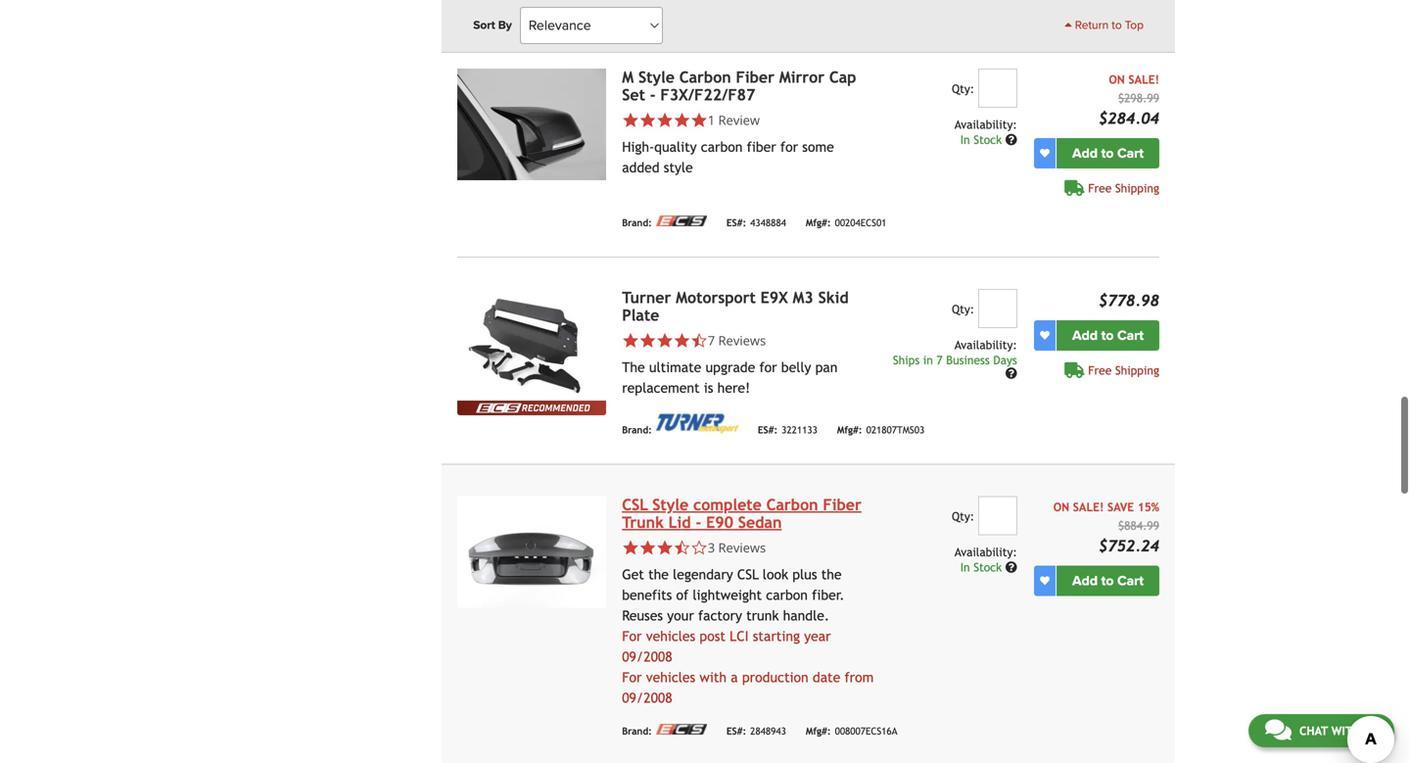 Task type: locate. For each thing, give the bounding box(es) containing it.
1 09/2008 from the top
[[622, 649, 673, 665]]

stock for $284.04
[[974, 133, 1003, 146]]

2 question circle image from the top
[[1006, 367, 1018, 379]]

half star image up the ultimate
[[691, 332, 708, 349]]

star image
[[674, 112, 691, 129], [622, 332, 640, 349], [640, 332, 657, 349], [657, 332, 674, 349], [674, 332, 691, 349], [622, 539, 640, 556], [640, 539, 657, 556], [657, 539, 674, 556]]

the
[[649, 567, 669, 582], [822, 567, 842, 582]]

add to cart
[[1073, 145, 1144, 162], [1073, 327, 1144, 344], [1073, 573, 1144, 589]]

1 review link up fiber
[[622, 111, 876, 129]]

0 vertical spatial question circle image
[[1006, 134, 1018, 145]]

1 horizontal spatial sale!
[[1129, 72, 1160, 86]]

0 vertical spatial vehicles
[[646, 628, 696, 644]]

1 review
[[708, 111, 760, 129]]

0 horizontal spatial carbon
[[701, 139, 743, 155]]

csl
[[622, 496, 648, 514], [738, 567, 759, 582]]

0 vertical spatial csl
[[622, 496, 648, 514]]

0 vertical spatial in
[[961, 133, 971, 146]]

3 add to cart button from the top
[[1057, 566, 1160, 596]]

1 vertical spatial mfg#:
[[838, 424, 863, 436]]

1 add to cart button from the top
[[1057, 138, 1160, 168]]

3 qty: from the top
[[952, 509, 975, 523]]

1 horizontal spatial for
[[781, 139, 799, 155]]

- inside csl style complete carbon fiber trunk lid - e90 sedan
[[696, 513, 702, 531]]

es#: left 3221133
[[758, 424, 778, 436]]

1 vertical spatial for
[[760, 359, 778, 375]]

question circle image for on sale!
[[1006, 134, 1018, 145]]

$752.24
[[1099, 537, 1160, 555]]

1 vertical spatial carbon
[[767, 496, 819, 514]]

1 vertical spatial in stock
[[961, 560, 1006, 574]]

1 vertical spatial for
[[622, 670, 642, 685]]

sale! up $298.99
[[1129, 72, 1160, 86]]

complete
[[694, 496, 762, 514]]

3 add to cart from the top
[[1073, 573, 1144, 589]]

0 horizontal spatial sale!
[[1074, 500, 1105, 514]]

brand: for lid
[[622, 726, 652, 737]]

- right "lid"
[[696, 513, 702, 531]]

0 vertical spatial sale!
[[1129, 72, 1160, 86]]

0 vertical spatial 7
[[708, 332, 715, 349]]

3 reviews link down e90
[[708, 539, 766, 556]]

return
[[1076, 18, 1109, 32]]

1 vertical spatial add
[[1073, 327, 1098, 344]]

0 vertical spatial -
[[650, 86, 656, 104]]

free shipping down $778.98
[[1089, 363, 1160, 377]]

2 free from the top
[[1089, 363, 1112, 377]]

on left the save
[[1054, 500, 1070, 514]]

0 vertical spatial mfg#:
[[806, 217, 831, 228]]

add to wish list image
[[1041, 148, 1050, 158], [1041, 576, 1050, 586]]

$884.99
[[1119, 519, 1160, 532]]

2 vertical spatial qty:
[[952, 509, 975, 523]]

free shipping down $284.04
[[1089, 181, 1160, 195]]

1 vertical spatial ecs - corporate logo image
[[656, 724, 707, 735]]

1 brand: from the top
[[622, 217, 652, 228]]

lid
[[669, 513, 691, 531]]

for inside the ultimate upgrade for belly pan replacement is here!
[[760, 359, 778, 375]]

in for csl style complete carbon fiber trunk lid - e90 sedan
[[961, 560, 971, 574]]

es#: left 4348884
[[727, 217, 747, 228]]

sale! inside on sale! $298.99 $284.04
[[1129, 72, 1160, 86]]

- right set
[[650, 86, 656, 104]]

added
[[622, 160, 660, 175]]

in
[[924, 353, 934, 367]]

style left e90
[[653, 496, 689, 514]]

star image down f3x/f22/f87
[[691, 112, 708, 129]]

add to cart button down $778.98
[[1057, 320, 1160, 351]]

1 horizontal spatial the
[[822, 567, 842, 582]]

1 horizontal spatial carbon
[[766, 587, 808, 603]]

fiber
[[736, 68, 775, 86], [823, 496, 862, 514]]

0 vertical spatial stock
[[974, 133, 1003, 146]]

3221133
[[782, 424, 818, 436]]

1
[[708, 111, 715, 129]]

style inside csl style complete carbon fiber trunk lid - e90 sedan
[[653, 496, 689, 514]]

1 vertical spatial on
[[1054, 500, 1070, 514]]

for right fiber
[[781, 139, 799, 155]]

3 add from the top
[[1073, 573, 1098, 589]]

2 vertical spatial add to cart button
[[1057, 566, 1160, 596]]

mfg#: left 021807tms03
[[838, 424, 863, 436]]

carbon down look
[[766, 587, 808, 603]]

reviews right '3'
[[719, 539, 766, 556]]

free down $284.04
[[1089, 181, 1112, 195]]

2 1 review link from the left
[[708, 111, 760, 129]]

0 vertical spatial on
[[1110, 72, 1126, 86]]

your
[[668, 608, 694, 624]]

of
[[677, 587, 689, 603]]

2 vertical spatial brand:
[[622, 726, 652, 737]]

ecs - corporate logo image down style
[[656, 215, 707, 226]]

star image
[[622, 112, 640, 129], [640, 112, 657, 129], [657, 112, 674, 129], [691, 112, 708, 129]]

ecs - corporate logo image left es#: 2848943
[[656, 724, 707, 735]]

0 vertical spatial free
[[1089, 181, 1112, 195]]

to down $778.98
[[1102, 327, 1114, 344]]

add to cart down $284.04
[[1073, 145, 1144, 162]]

turner motorsport e9x m3 skid plate
[[622, 288, 849, 324]]

1 vertical spatial question circle image
[[1006, 367, 1018, 379]]

sale! inside on sale!                         save 15% $884.99 $752.24
[[1074, 500, 1105, 514]]

the up the "benefits" on the bottom left of the page
[[649, 567, 669, 582]]

style right 'm'
[[639, 68, 675, 86]]

1 vertical spatial add to cart button
[[1057, 320, 1160, 351]]

1 vertical spatial add to cart
[[1073, 327, 1144, 344]]

1 vertical spatial fiber
[[823, 496, 862, 514]]

on up $298.99
[[1110, 72, 1126, 86]]

0 vertical spatial carbon
[[680, 68, 732, 86]]

to for add to cart button for $752.24
[[1102, 573, 1114, 589]]

1 vertical spatial in
[[961, 560, 971, 574]]

days
[[994, 353, 1018, 367]]

1 availability: from the top
[[955, 117, 1018, 131]]

1 vertical spatial -
[[696, 513, 702, 531]]

None number field
[[979, 68, 1018, 108], [979, 289, 1018, 328], [979, 496, 1018, 535], [979, 68, 1018, 108], [979, 289, 1018, 328], [979, 496, 1018, 535]]

for
[[622, 628, 642, 644], [622, 670, 642, 685]]

es#2848943 - 008007ecs16a - csl style complete carbon fiber trunk lid - e90 sedan - get the legendary csl look plus the benefits of lightweight carbon fiber. reuses your factory trunk handle. - ecs - bmw image
[[458, 496, 607, 608]]

with
[[700, 670, 727, 685], [1332, 724, 1361, 738]]

0 horizontal spatial on
[[1054, 500, 1070, 514]]

1 horizontal spatial csl
[[738, 567, 759, 582]]

- for e90
[[696, 513, 702, 531]]

ecs tuning recommends this product. image
[[458, 401, 607, 415]]

3 star image from the left
[[657, 112, 674, 129]]

high-
[[622, 139, 655, 155]]

mfg#: 021807tms03
[[838, 424, 925, 436]]

1 vertical spatial style
[[653, 496, 689, 514]]

in stock for $752.24
[[961, 560, 1006, 574]]

0 vertical spatial free shipping
[[1089, 181, 1160, 195]]

2 shipping from the top
[[1116, 363, 1160, 377]]

carbon inside high-quality carbon fiber for some added style
[[701, 139, 743, 155]]

7 up the upgrade on the top right
[[708, 332, 715, 349]]

question circle image
[[1006, 561, 1018, 573]]

1 vertical spatial stock
[[974, 560, 1003, 574]]

1 in stock from the top
[[961, 133, 1006, 146]]

add to cart down $778.98
[[1073, 327, 1144, 344]]

mfg#: 00204ecs01
[[806, 217, 887, 228]]

question circle image for $778.98
[[1006, 367, 1018, 379]]

sedan
[[739, 513, 782, 531]]

2 vertical spatial add to cart
[[1073, 573, 1144, 589]]

0 horizontal spatial carbon
[[680, 68, 732, 86]]

to down $752.24
[[1102, 573, 1114, 589]]

mfg#: left 00204ecs01 on the top right
[[806, 217, 831, 228]]

2 brand: from the top
[[622, 424, 652, 436]]

mfg#: left 008007ecs16a
[[806, 726, 831, 737]]

for left belly in the right top of the page
[[760, 359, 778, 375]]

0 vertical spatial ecs - corporate logo image
[[656, 215, 707, 226]]

turner
[[622, 288, 671, 307]]

1 vertical spatial availability:
[[955, 338, 1018, 352]]

3 cart from the top
[[1118, 573, 1144, 589]]

7
[[708, 332, 715, 349], [937, 353, 943, 367]]

vehicles
[[646, 628, 696, 644], [646, 670, 696, 685]]

style inside m style carbon fiber mirror cap set - f3x/f22/f87
[[639, 68, 675, 86]]

to for $284.04 add to cart button
[[1102, 145, 1114, 162]]

1 horizontal spatial fiber
[[823, 496, 862, 514]]

1 vertical spatial shipping
[[1116, 363, 1160, 377]]

style for set
[[639, 68, 675, 86]]

1 the from the left
[[649, 567, 669, 582]]

in stock for $284.04
[[961, 133, 1006, 146]]

0 horizontal spatial 7
[[708, 332, 715, 349]]

csl style complete carbon fiber trunk lid - e90 sedan
[[622, 496, 862, 531]]

fiber down mfg#: 021807tms03
[[823, 496, 862, 514]]

brand:
[[622, 217, 652, 228], [622, 424, 652, 436], [622, 726, 652, 737]]

add to cart button
[[1057, 138, 1160, 168], [1057, 320, 1160, 351], [1057, 566, 1160, 596]]

ecs - corporate logo image
[[656, 215, 707, 226], [656, 724, 707, 735]]

some
[[803, 139, 835, 155]]

0 horizontal spatial csl
[[622, 496, 648, 514]]

star image inside 1 review 'link'
[[674, 112, 691, 129]]

carbon right "complete"
[[767, 496, 819, 514]]

1 shipping from the top
[[1116, 181, 1160, 195]]

m
[[622, 68, 634, 86]]

style
[[664, 160, 693, 175]]

in for m style carbon fiber mirror cap set - f3x/f22/f87
[[961, 133, 971, 146]]

1 in from the top
[[961, 133, 971, 146]]

1 horizontal spatial -
[[696, 513, 702, 531]]

availability: for on sale!
[[955, 117, 1018, 131]]

qty: for m style carbon fiber mirror cap set - f3x/f22/f87
[[952, 82, 975, 95]]

3
[[708, 539, 715, 556]]

with left us
[[1332, 724, 1361, 738]]

1 vertical spatial sale!
[[1074, 500, 1105, 514]]

add to cart button down $284.04
[[1057, 138, 1160, 168]]

half star image down "lid"
[[674, 539, 691, 556]]

sort by
[[473, 18, 512, 32]]

1 vertical spatial 09/2008
[[622, 690, 673, 706]]

0 horizontal spatial -
[[650, 86, 656, 104]]

free shipping
[[1089, 181, 1160, 195], [1089, 363, 1160, 377]]

0 vertical spatial 09/2008
[[622, 649, 673, 665]]

1 stock from the top
[[974, 133, 1003, 146]]

0 vertical spatial availability:
[[955, 117, 1018, 131]]

2 in stock from the top
[[961, 560, 1006, 574]]

1 review link
[[622, 111, 876, 129], [708, 111, 760, 129]]

0 vertical spatial add to cart button
[[1057, 138, 1160, 168]]

star image up quality
[[657, 112, 674, 129]]

- inside m style carbon fiber mirror cap set - f3x/f22/f87
[[650, 86, 656, 104]]

qty:
[[952, 82, 975, 95], [952, 302, 975, 316], [952, 509, 975, 523]]

1 add from the top
[[1073, 145, 1098, 162]]

2 vertical spatial es#:
[[727, 726, 747, 737]]

is
[[704, 380, 714, 396]]

1 vertical spatial carbon
[[766, 587, 808, 603]]

0 vertical spatial carbon
[[701, 139, 743, 155]]

csl left look
[[738, 567, 759, 582]]

3 availability: from the top
[[955, 545, 1018, 559]]

2 add to cart from the top
[[1073, 327, 1144, 344]]

fiber
[[747, 139, 777, 155]]

1 horizontal spatial carbon
[[767, 496, 819, 514]]

cart down $752.24
[[1118, 573, 1144, 589]]

csl left "lid"
[[622, 496, 648, 514]]

to down $284.04
[[1102, 145, 1114, 162]]

1 vertical spatial es#:
[[758, 424, 778, 436]]

7 reviews link
[[622, 332, 876, 349], [708, 332, 766, 349]]

0 vertical spatial add to wish list image
[[1041, 148, 1050, 158]]

the
[[622, 359, 645, 375]]

cart down $778.98
[[1118, 327, 1144, 344]]

reviews up the upgrade on the top right
[[719, 332, 766, 349]]

2 reviews from the top
[[719, 539, 766, 556]]

0 horizontal spatial fiber
[[736, 68, 775, 86]]

2 in from the top
[[961, 560, 971, 574]]

0 vertical spatial reviews
[[719, 332, 766, 349]]

here!
[[718, 380, 751, 396]]

1 qty: from the top
[[952, 82, 975, 95]]

replacement
[[622, 380, 700, 396]]

e9x
[[761, 288, 788, 307]]

legendary
[[673, 567, 734, 582]]

free
[[1089, 181, 1112, 195], [1089, 363, 1112, 377]]

carbon down the 1
[[701, 139, 743, 155]]

reviews for e9x
[[719, 332, 766, 349]]

2 for from the top
[[622, 670, 642, 685]]

2 vertical spatial mfg#:
[[806, 726, 831, 737]]

mfg#:
[[806, 217, 831, 228], [838, 424, 863, 436], [806, 726, 831, 737]]

0 vertical spatial for
[[622, 628, 642, 644]]

0 vertical spatial fiber
[[736, 68, 775, 86]]

2 qty: from the top
[[952, 302, 975, 316]]

0 vertical spatial cart
[[1118, 145, 1144, 162]]

csl inside get the legendary csl look plus the benefits of lightweight carbon fiber. reuses your factory trunk handle. for vehicles post lci starting year 09/2008 for vehicles with a production date from 09/2008
[[738, 567, 759, 582]]

style
[[639, 68, 675, 86], [653, 496, 689, 514]]

to for 2nd add to cart button from the top of the page
[[1102, 327, 1114, 344]]

1 cart from the top
[[1118, 145, 1144, 162]]

1 vertical spatial qty:
[[952, 302, 975, 316]]

ecs - corporate logo image for e90
[[656, 724, 707, 735]]

1 vertical spatial reviews
[[719, 539, 766, 556]]

ecs - corporate logo image for f3x/f22/f87
[[656, 215, 707, 226]]

2 add to wish list image from the top
[[1041, 576, 1050, 586]]

$298.99
[[1119, 91, 1160, 105]]

on for $284.04
[[1110, 72, 1126, 86]]

1 vertical spatial 7
[[937, 353, 943, 367]]

skid
[[819, 288, 849, 307]]

csl style complete carbon fiber trunk lid - e90 sedan link
[[622, 496, 862, 531]]

fiber inside m style carbon fiber mirror cap set - f3x/f22/f87
[[736, 68, 775, 86]]

add to wish list image
[[1041, 331, 1050, 340]]

on inside on sale! $298.99 $284.04
[[1110, 72, 1126, 86]]

1 ecs - corporate logo image from the top
[[656, 215, 707, 226]]

es#4348884 - 00204ecs01 - m style carbon fiber mirror cap set - f3x/f22/f87 - high-quality carbon fiber for some added style - ecs - bmw image
[[458, 68, 607, 180]]

star image down set
[[622, 112, 640, 129]]

to left top
[[1112, 18, 1123, 32]]

shipping down $284.04
[[1116, 181, 1160, 195]]

2 ecs - corporate logo image from the top
[[656, 724, 707, 735]]

2 availability: from the top
[[955, 338, 1018, 352]]

es#: left 2848943
[[727, 726, 747, 737]]

1 reviews from the top
[[719, 332, 766, 349]]

chat with us link
[[1249, 714, 1395, 748]]

with left a
[[700, 670, 727, 685]]

0 vertical spatial es#:
[[727, 217, 747, 228]]

cart down $284.04
[[1118, 145, 1144, 162]]

motorsport
[[676, 288, 756, 307]]

add to cart down $752.24
[[1073, 573, 1144, 589]]

factory
[[699, 608, 743, 624]]

shipping down $778.98
[[1116, 363, 1160, 377]]

0 vertical spatial add
[[1073, 145, 1098, 162]]

2 vertical spatial add
[[1073, 573, 1098, 589]]

sale! for $284.04
[[1129, 72, 1160, 86]]

1 vertical spatial vehicles
[[646, 670, 696, 685]]

1 horizontal spatial with
[[1332, 724, 1361, 738]]

the up fiber.
[[822, 567, 842, 582]]

1 vertical spatial csl
[[738, 567, 759, 582]]

0 vertical spatial in stock
[[961, 133, 1006, 146]]

1 vertical spatial brand:
[[622, 424, 652, 436]]

0 vertical spatial with
[[700, 670, 727, 685]]

0 horizontal spatial with
[[700, 670, 727, 685]]

availability:
[[955, 117, 1018, 131], [955, 338, 1018, 352], [955, 545, 1018, 559]]

1 add to wish list image from the top
[[1041, 148, 1050, 158]]

star image up high-
[[640, 112, 657, 129]]

2 vertical spatial cart
[[1118, 573, 1144, 589]]

3 brand: from the top
[[622, 726, 652, 737]]

fiber up review
[[736, 68, 775, 86]]

mirror
[[780, 68, 825, 86]]

2 stock from the top
[[974, 560, 1003, 574]]

1 vertical spatial free shipping
[[1089, 363, 1160, 377]]

for inside high-quality carbon fiber for some added style
[[781, 139, 799, 155]]

on inside on sale!                         save 15% $884.99 $752.24
[[1054, 500, 1070, 514]]

0 horizontal spatial for
[[760, 359, 778, 375]]

0 vertical spatial brand:
[[622, 217, 652, 228]]

1 vertical spatial free
[[1089, 363, 1112, 377]]

chat with us
[[1300, 724, 1379, 738]]

half star image
[[691, 332, 708, 349], [674, 539, 691, 556]]

0 vertical spatial style
[[639, 68, 675, 86]]

1 3 reviews link from the left
[[622, 539, 876, 556]]

0 vertical spatial for
[[781, 139, 799, 155]]

0 vertical spatial add to cart
[[1073, 145, 1144, 162]]

add to cart button down $752.24
[[1057, 566, 1160, 596]]

1 review link down the m style carbon fiber mirror cap set - f3x/f22/f87 link
[[708, 111, 760, 129]]

shipping
[[1116, 181, 1160, 195], [1116, 363, 1160, 377]]

carbon up the 1
[[680, 68, 732, 86]]

3 reviews
[[708, 539, 766, 556]]

free down $778.98
[[1089, 363, 1112, 377]]

ships
[[894, 353, 920, 367]]

0 vertical spatial shipping
[[1116, 181, 1160, 195]]

2 vertical spatial availability:
[[955, 545, 1018, 559]]

1 vertical spatial add to wish list image
[[1041, 576, 1050, 586]]

from
[[845, 670, 874, 685]]

1 add to cart from the top
[[1073, 145, 1144, 162]]

3 reviews link
[[622, 539, 876, 556], [708, 539, 766, 556]]

1 vertical spatial cart
[[1118, 327, 1144, 344]]

0 vertical spatial qty:
[[952, 82, 975, 95]]

3 reviews link down 'sedan'
[[622, 539, 876, 556]]

1 question circle image from the top
[[1006, 134, 1018, 145]]

es#:
[[727, 217, 747, 228], [758, 424, 778, 436], [727, 726, 747, 737]]

sale! left the save
[[1074, 500, 1105, 514]]

cart for $752.24
[[1118, 573, 1144, 589]]

7 right the in
[[937, 353, 943, 367]]

reviews
[[719, 332, 766, 349], [719, 539, 766, 556]]

1 horizontal spatial on
[[1110, 72, 1126, 86]]

1 star image from the left
[[622, 112, 640, 129]]

0 horizontal spatial the
[[649, 567, 669, 582]]

question circle image
[[1006, 134, 1018, 145], [1006, 367, 1018, 379]]



Task type: vqa. For each thing, say whether or not it's contained in the screenshot.
damage
no



Task type: describe. For each thing, give the bounding box(es) containing it.
date
[[813, 670, 841, 685]]

on sale! $298.99 $284.04
[[1099, 72, 1160, 127]]

add to wish list image for $284.04
[[1041, 148, 1050, 158]]

- for f3x/f22/f87
[[650, 86, 656, 104]]

2 free shipping from the top
[[1089, 363, 1160, 377]]

2 vehicles from the top
[[646, 670, 696, 685]]

availability: for $778.98
[[955, 338, 1018, 352]]

021807tms03
[[867, 424, 925, 436]]

add to cart button for $284.04
[[1057, 138, 1160, 168]]

sale! for 15%
[[1074, 500, 1105, 514]]

production
[[743, 670, 809, 685]]

es#: 3221133
[[758, 424, 818, 436]]

fiber.
[[812, 587, 845, 603]]

00204ecs01
[[835, 217, 887, 228]]

starting
[[753, 628, 801, 644]]

15%
[[1138, 500, 1160, 514]]

post
[[700, 628, 726, 644]]

lightweight
[[693, 587, 762, 603]]

a
[[731, 670, 738, 685]]

chat
[[1300, 724, 1329, 738]]

brand: for set
[[622, 217, 652, 228]]

plate
[[622, 306, 660, 324]]

trunk
[[622, 513, 664, 531]]

cap
[[830, 68, 857, 86]]

return to top
[[1073, 18, 1144, 32]]

1 horizontal spatial 7
[[937, 353, 943, 367]]

e90
[[707, 513, 734, 531]]

comments image
[[1266, 718, 1292, 742]]

1 for from the top
[[622, 628, 642, 644]]

7 reviews
[[708, 332, 766, 349]]

2 add to cart button from the top
[[1057, 320, 1160, 351]]

belly
[[782, 359, 812, 375]]

1 vehicles from the top
[[646, 628, 696, 644]]

1 free from the top
[[1089, 181, 1112, 195]]

2 09/2008 from the top
[[622, 690, 673, 706]]

cart for $284.04
[[1118, 145, 1144, 162]]

carbon inside csl style complete carbon fiber trunk lid - e90 sedan
[[767, 496, 819, 514]]

return to top link
[[1065, 17, 1144, 34]]

reviews for complete
[[719, 539, 766, 556]]

availability: for on sale!                         save 15%
[[955, 545, 1018, 559]]

2 3 reviews link from the left
[[708, 539, 766, 556]]

ships in 7 business days
[[894, 353, 1018, 367]]

high-quality carbon fiber for some added style
[[622, 139, 835, 175]]

add for $284.04
[[1073, 145, 1098, 162]]

es#: for e90
[[727, 726, 747, 737]]

us
[[1365, 724, 1379, 738]]

1 vertical spatial half star image
[[674, 539, 691, 556]]

2 add from the top
[[1073, 327, 1098, 344]]

add for $752.24
[[1073, 573, 1098, 589]]

set
[[622, 86, 646, 104]]

on sale!                         save 15% $884.99 $752.24
[[1054, 500, 1160, 555]]

save
[[1108, 500, 1135, 514]]

business
[[947, 353, 990, 367]]

es#3221133 - 021807tms03 -  turner motorsport e9x m3 skid plate - the ultimate upgrade for belly pan replacement is here! - turner motorsport - bmw image
[[458, 289, 607, 401]]

carbon inside get the legendary csl look plus the benefits of lightweight carbon fiber. reuses your factory trunk handle. for vehicles post lci starting year 09/2008 for vehicles with a production date from 09/2008
[[766, 587, 808, 603]]

handle.
[[784, 608, 830, 624]]

4348884
[[751, 217, 787, 228]]

the ultimate upgrade for belly pan replacement is here!
[[622, 359, 838, 396]]

es#: for f3x/f22/f87
[[727, 217, 747, 228]]

qty: for turner motorsport e9x m3 skid plate
[[952, 302, 975, 316]]

add to cart for $752.24
[[1073, 573, 1144, 589]]

stock for $752.24
[[974, 560, 1003, 574]]

year
[[805, 628, 831, 644]]

mfg#: for f3x/f22/f87
[[806, 217, 831, 228]]

2 the from the left
[[822, 567, 842, 582]]

empty star image
[[691, 539, 708, 556]]

review
[[719, 111, 760, 129]]

$778.98
[[1099, 291, 1160, 310]]

pan
[[816, 359, 838, 375]]

on for 15%
[[1054, 500, 1070, 514]]

1 free shipping from the top
[[1089, 181, 1160, 195]]

get
[[622, 567, 645, 582]]

top
[[1126, 18, 1144, 32]]

1 vertical spatial with
[[1332, 724, 1361, 738]]

2 7 reviews link from the left
[[708, 332, 766, 349]]

turner motorsport e9x m3 skid plate link
[[622, 288, 849, 324]]

add to wish list image for $752.24
[[1041, 576, 1050, 586]]

csl inside csl style complete carbon fiber trunk lid - e90 sedan
[[622, 496, 648, 514]]

fiber inside csl style complete carbon fiber trunk lid - e90 sedan
[[823, 496, 862, 514]]

m style carbon fiber mirror cap set - f3x/f22/f87
[[622, 68, 857, 104]]

m3
[[793, 288, 814, 307]]

mfg#: 008007ecs16a
[[806, 726, 898, 737]]

sort
[[473, 18, 495, 32]]

f3x/f22/f87
[[661, 86, 756, 104]]

get the legendary csl look plus the benefits of lightweight carbon fiber. reuses your factory trunk handle. for vehicles post lci starting year 09/2008 for vehicles with a production date from 09/2008
[[622, 567, 874, 706]]

2 star image from the left
[[640, 112, 657, 129]]

2 cart from the top
[[1118, 327, 1144, 344]]

008007ecs16a
[[835, 726, 898, 737]]

carbon inside m style carbon fiber mirror cap set - f3x/f22/f87
[[680, 68, 732, 86]]

es#: 2848943
[[727, 726, 787, 737]]

caret up image
[[1065, 19, 1073, 30]]

2848943
[[751, 726, 787, 737]]

4 star image from the left
[[691, 112, 708, 129]]

mfg#: for e90
[[806, 726, 831, 737]]

with inside get the legendary csl look plus the benefits of lightweight carbon fiber. reuses your factory trunk handle. for vehicles post lci starting year 09/2008 for vehicles with a production date from 09/2008
[[700, 670, 727, 685]]

ultimate
[[649, 359, 702, 375]]

add to cart button for $752.24
[[1057, 566, 1160, 596]]

reuses
[[622, 608, 663, 624]]

m style carbon fiber mirror cap set - f3x/f22/f87 link
[[622, 68, 857, 104]]

upgrade
[[706, 359, 756, 375]]

es#: 4348884
[[727, 217, 787, 228]]

turner motorsport - corporate logo image
[[656, 414, 739, 433]]

plus
[[793, 567, 818, 582]]

by
[[498, 18, 512, 32]]

0 vertical spatial half star image
[[691, 332, 708, 349]]

lci
[[730, 628, 749, 644]]

$284.04
[[1099, 109, 1160, 127]]

1 7 reviews link from the left
[[622, 332, 876, 349]]

1 1 review link from the left
[[622, 111, 876, 129]]

add to cart for $284.04
[[1073, 145, 1144, 162]]

quality
[[655, 139, 697, 155]]

qty: for csl style complete carbon fiber trunk lid - e90 sedan
[[952, 509, 975, 523]]

style for lid
[[653, 496, 689, 514]]



